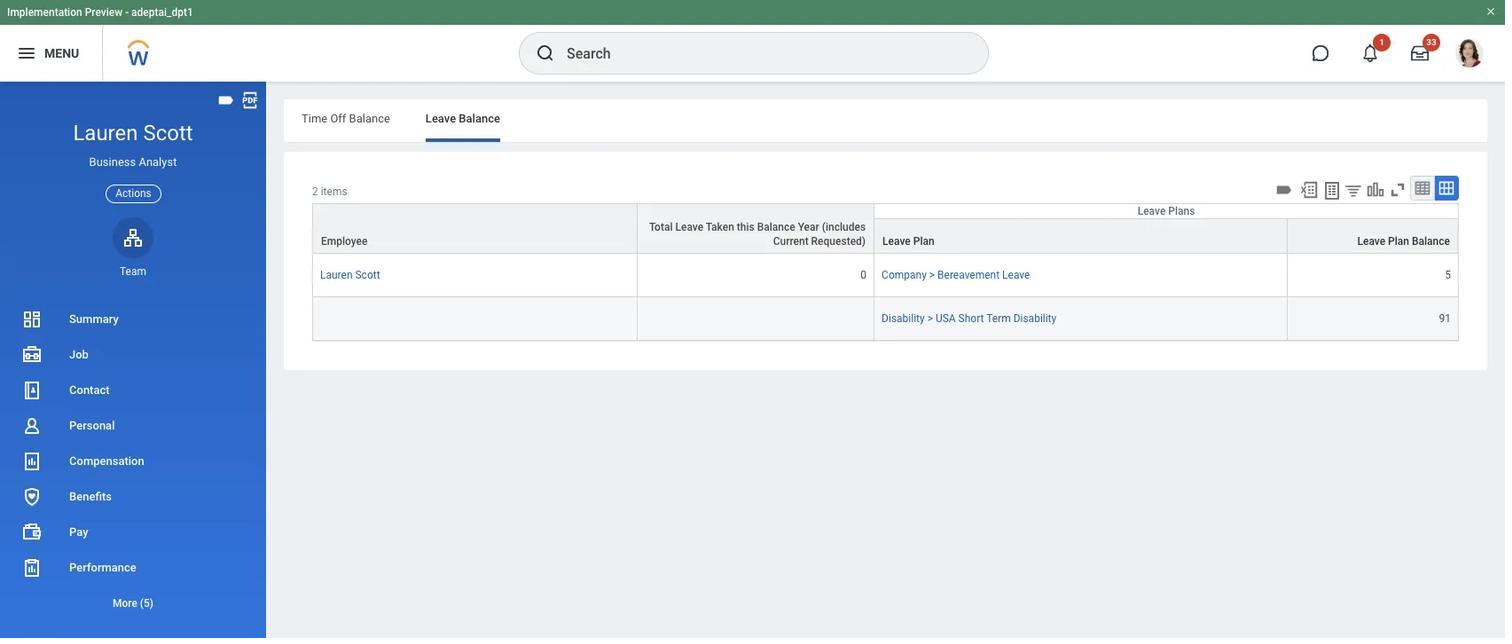 Task type: vqa. For each thing, say whether or not it's contained in the screenshot.
Team
yes



Task type: describe. For each thing, give the bounding box(es) containing it.
time off balance
[[302, 112, 390, 125]]

1 disability from the left
[[882, 312, 925, 325]]

benefits
[[69, 490, 112, 503]]

adeptai_dpt1
[[131, 6, 193, 19]]

pay
[[69, 525, 88, 539]]

this
[[737, 221, 755, 233]]

plans
[[1169, 205, 1196, 217]]

performance link
[[0, 550, 266, 586]]

row containing lauren scott
[[312, 254, 1460, 297]]

leave plans button
[[875, 204, 1459, 218]]

personal
[[69, 419, 115, 432]]

personal image
[[21, 415, 43, 437]]

requested)
[[812, 235, 866, 248]]

Search Workday  search field
[[567, 34, 952, 73]]

fullscreen image
[[1389, 180, 1408, 200]]

items
[[321, 185, 348, 198]]

pay image
[[21, 522, 43, 543]]

total
[[650, 221, 673, 233]]

> for usa
[[928, 312, 933, 325]]

2
[[312, 185, 318, 198]]

short
[[959, 312, 984, 325]]

(includes
[[822, 221, 866, 233]]

justify image
[[16, 43, 37, 64]]

team
[[120, 265, 146, 278]]

job image
[[21, 344, 43, 366]]

menu banner
[[0, 0, 1506, 82]]

leave for leave balance
[[426, 112, 456, 125]]

1 vertical spatial lauren
[[320, 269, 353, 281]]

lauren scott inside "navigation pane" region
[[73, 121, 193, 146]]

leave for leave plans
[[1138, 205, 1166, 217]]

tab list containing time off balance
[[284, 99, 1488, 142]]

lauren scott link
[[320, 265, 380, 281]]

leave inside 'total leave taken this balance year (includes current requested)'
[[676, 221, 704, 233]]

leave plan button
[[875, 219, 1287, 253]]

performance
[[69, 561, 137, 574]]

row containing leave plan
[[312, 218, 1460, 254]]

company > bereavement leave link
[[882, 265, 1031, 281]]

navigation pane region
[[0, 82, 266, 638]]

1 vertical spatial lauren scott
[[320, 269, 380, 281]]

more (5)
[[113, 597, 154, 610]]

notifications large image
[[1362, 44, 1380, 62]]

1
[[1380, 37, 1385, 47]]

leave for leave plan balance
[[1358, 235, 1386, 248]]

1 cell from the left
[[312, 297, 638, 341]]

implementation
[[7, 6, 82, 19]]

contact link
[[0, 373, 266, 408]]

pay link
[[0, 515, 266, 550]]

usa
[[936, 312, 956, 325]]

2 items
[[312, 185, 348, 198]]

(5)
[[140, 597, 154, 610]]

analyst
[[139, 155, 177, 169]]

balance inside 'total leave taken this balance year (includes current requested)'
[[758, 221, 796, 233]]

job link
[[0, 337, 266, 373]]

benefits image
[[21, 486, 43, 508]]

business analyst
[[89, 155, 177, 169]]

year
[[798, 221, 820, 233]]

view team image
[[122, 227, 144, 248]]

plan for leave plan balance
[[1389, 235, 1410, 248]]

compensation link
[[0, 444, 266, 479]]

bereavement
[[938, 269, 1000, 281]]

row containing disability > usa short term disability
[[312, 297, 1460, 341]]

91
[[1440, 312, 1452, 325]]

total leave taken this balance year (includes current requested)
[[650, 221, 866, 248]]

1 button
[[1351, 34, 1391, 73]]

expand table image
[[1438, 179, 1456, 197]]

export to worksheets image
[[1322, 180, 1343, 201]]

5
[[1446, 269, 1452, 281]]

scott inside "navigation pane" region
[[143, 121, 193, 146]]

preview
[[85, 6, 123, 19]]

33
[[1427, 37, 1437, 47]]

expand/collapse chart image
[[1367, 180, 1386, 200]]

term
[[987, 312, 1011, 325]]

row containing leave plans
[[312, 203, 1460, 254]]

view printable version (pdf) image
[[240, 91, 260, 110]]

implementation preview -   adeptai_dpt1
[[7, 6, 193, 19]]

1 horizontal spatial scott
[[355, 269, 380, 281]]

export to excel image
[[1300, 180, 1319, 200]]

contact
[[69, 383, 110, 397]]

compensation
[[69, 454, 144, 468]]

team link
[[113, 217, 154, 279]]



Task type: locate. For each thing, give the bounding box(es) containing it.
row
[[312, 203, 1460, 254], [312, 218, 1460, 254], [312, 254, 1460, 297], [312, 297, 1460, 341]]

lauren scott down employee
[[320, 269, 380, 281]]

summary image
[[21, 309, 43, 330]]

0
[[861, 269, 867, 281]]

plan up company on the top right of the page
[[914, 235, 935, 248]]

33 button
[[1401, 34, 1441, 73]]

table image
[[1414, 179, 1432, 197]]

1 plan from the left
[[914, 235, 935, 248]]

balance inside popup button
[[1413, 235, 1451, 248]]

scott down employee
[[355, 269, 380, 281]]

leave inside popup button
[[1358, 235, 1386, 248]]

menu button
[[0, 25, 102, 82]]

4 row from the top
[[312, 297, 1460, 341]]

leave plan
[[883, 235, 935, 248]]

more
[[113, 597, 137, 610]]

>
[[930, 269, 935, 281], [928, 312, 933, 325]]

> left usa
[[928, 312, 933, 325]]

disability right term
[[1014, 312, 1057, 325]]

leave balance
[[426, 112, 500, 125]]

performance image
[[21, 557, 43, 579]]

inbox large image
[[1412, 44, 1430, 62]]

leave inside popup button
[[883, 235, 911, 248]]

0 horizontal spatial plan
[[914, 235, 935, 248]]

summary
[[69, 312, 119, 326]]

off
[[330, 112, 346, 125]]

list
[[0, 302, 266, 621]]

0 horizontal spatial disability
[[882, 312, 925, 325]]

disability > usa short term disability link
[[882, 309, 1057, 325]]

leave
[[426, 112, 456, 125], [1138, 205, 1166, 217], [676, 221, 704, 233], [883, 235, 911, 248], [1358, 235, 1386, 248], [1003, 269, 1031, 281]]

search image
[[535, 43, 556, 64]]

plan inside the leave plan balance popup button
[[1389, 235, 1410, 248]]

lauren scott up the business analyst
[[73, 121, 193, 146]]

1 horizontal spatial disability
[[1014, 312, 1057, 325]]

disability left usa
[[882, 312, 925, 325]]

list containing summary
[[0, 302, 266, 621]]

company > bereavement leave
[[882, 269, 1031, 281]]

0 horizontal spatial scott
[[143, 121, 193, 146]]

leave plan balance
[[1358, 235, 1451, 248]]

plan
[[914, 235, 935, 248], [1389, 235, 1410, 248]]

disability > usa short term disability
[[882, 312, 1057, 325]]

disability
[[882, 312, 925, 325], [1014, 312, 1057, 325]]

cell
[[312, 297, 638, 341], [638, 297, 875, 341]]

0 vertical spatial scott
[[143, 121, 193, 146]]

leave plans
[[1138, 205, 1196, 217]]

leave for leave plan
[[883, 235, 911, 248]]

leave inside "popup button"
[[1138, 205, 1166, 217]]

business
[[89, 155, 136, 169]]

3 row from the top
[[312, 254, 1460, 297]]

> right company on the top right of the page
[[930, 269, 935, 281]]

team lauren scott element
[[113, 264, 154, 279]]

toolbar
[[1272, 176, 1460, 203]]

lauren down employee
[[320, 269, 353, 281]]

profile logan mcneil image
[[1456, 39, 1485, 71]]

1 horizontal spatial plan
[[1389, 235, 1410, 248]]

job
[[69, 348, 89, 361]]

compensation image
[[21, 451, 43, 472]]

employee button
[[313, 204, 637, 253]]

2 row from the top
[[312, 218, 1460, 254]]

0 vertical spatial lauren
[[73, 121, 138, 146]]

total leave taken this balance year (includes current requested) button
[[638, 204, 874, 253]]

leave plan balance button
[[1288, 219, 1459, 253]]

menu
[[44, 46, 79, 60]]

tag image
[[1275, 180, 1295, 200]]

balance
[[349, 112, 390, 125], [459, 112, 500, 125], [758, 221, 796, 233], [1413, 235, 1451, 248]]

lauren
[[73, 121, 138, 146], [320, 269, 353, 281]]

personal link
[[0, 408, 266, 444]]

1 horizontal spatial lauren scott
[[320, 269, 380, 281]]

1 vertical spatial >
[[928, 312, 933, 325]]

select to filter grid data image
[[1344, 181, 1364, 200]]

plan inside leave plan popup button
[[914, 235, 935, 248]]

0 vertical spatial lauren scott
[[73, 121, 193, 146]]

scott up analyst
[[143, 121, 193, 146]]

more (5) button
[[0, 593, 266, 614]]

1 horizontal spatial lauren
[[320, 269, 353, 281]]

1 row from the top
[[312, 203, 1460, 254]]

close environment banner image
[[1486, 6, 1497, 17]]

summary link
[[0, 302, 266, 337]]

plan down fullscreen icon
[[1389, 235, 1410, 248]]

more (5) button
[[0, 586, 266, 621]]

plan for leave plan
[[914, 235, 935, 248]]

2 disability from the left
[[1014, 312, 1057, 325]]

current
[[774, 235, 809, 248]]

lauren inside "navigation pane" region
[[73, 121, 138, 146]]

lauren up business
[[73, 121, 138, 146]]

time
[[302, 112, 328, 125]]

0 horizontal spatial lauren scott
[[73, 121, 193, 146]]

benefits link
[[0, 479, 266, 515]]

actions
[[116, 187, 152, 199]]

company
[[882, 269, 927, 281]]

employee
[[321, 235, 368, 248]]

actions button
[[106, 184, 161, 203]]

tag image
[[217, 91, 236, 110]]

tab list
[[284, 99, 1488, 142]]

0 vertical spatial >
[[930, 269, 935, 281]]

2 plan from the left
[[1389, 235, 1410, 248]]

2 cell from the left
[[638, 297, 875, 341]]

lauren scott
[[73, 121, 193, 146], [320, 269, 380, 281]]

contact image
[[21, 380, 43, 401]]

-
[[125, 6, 129, 19]]

taken
[[706, 221, 735, 233]]

> for bereavement
[[930, 269, 935, 281]]

0 horizontal spatial lauren
[[73, 121, 138, 146]]

1 vertical spatial scott
[[355, 269, 380, 281]]

scott
[[143, 121, 193, 146], [355, 269, 380, 281]]



